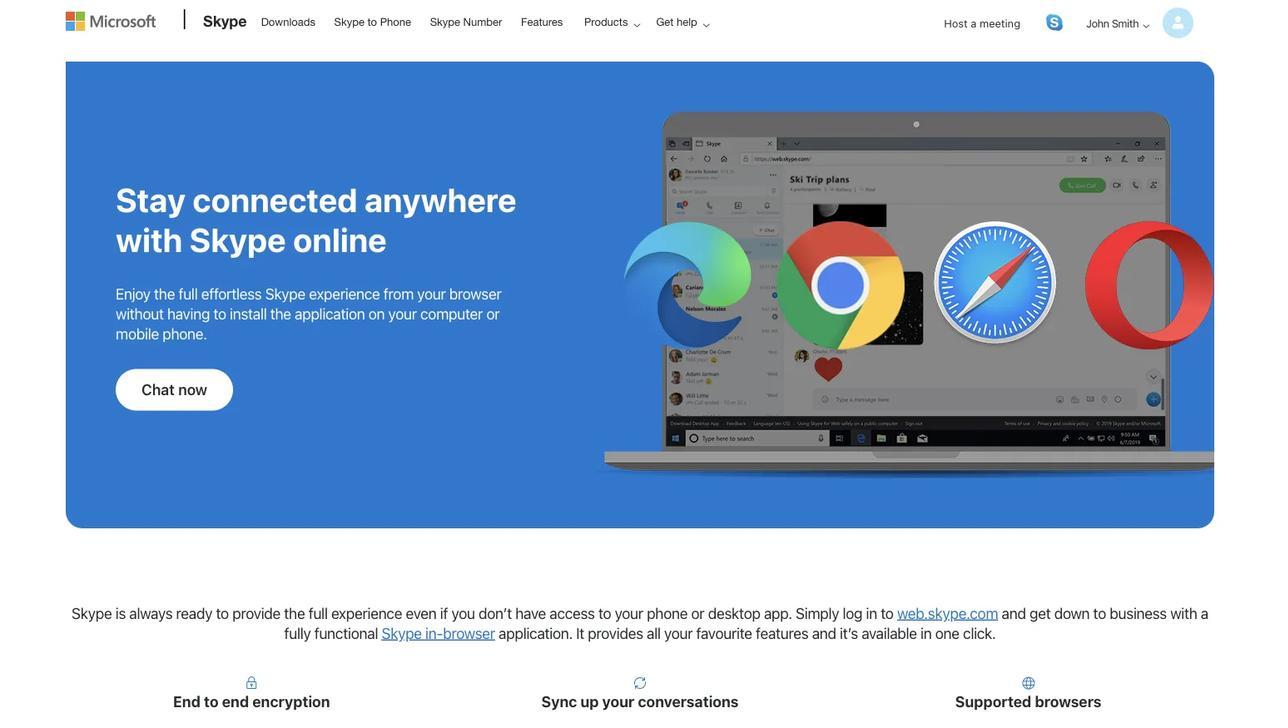 Task type: describe. For each thing, give the bounding box(es) containing it.
one
[[936, 625, 960, 643]]

browsers
[[1036, 693, 1102, 711]]

chat
[[142, 381, 175, 399]]

number
[[464, 15, 502, 28]]

1 vertical spatial the
[[270, 305, 291, 323]]

or for phone
[[692, 605, 705, 623]]

skype is always ready to provide the full experience even if you don't have access to your phone or desktop app. simply log in to web.skype.com
[[72, 605, 999, 623]]

skype for skype
[[203, 12, 247, 30]]

favourite
[[697, 625, 753, 643]]

you
[[452, 605, 475, 623]]

 sync up your conversations
[[542, 677, 739, 711]]

click.
[[964, 625, 997, 643]]

 end to end encryption
[[173, 677, 330, 711]]

your down phone
[[665, 625, 693, 643]]

1 vertical spatial in
[[921, 625, 932, 643]]

phone
[[380, 15, 411, 28]]

menu bar containing host a meeting
[[66, 2, 1215, 88]]

host a meeting
[[945, 17, 1021, 29]]

functional
[[315, 625, 378, 643]]

to left phone
[[368, 15, 377, 28]]

skype for skype in-browser application. it provides all your favourite features and it's available in one click.
[[382, 625, 422, 643]]

access
[[550, 605, 595, 623]]

skype to phone
[[334, 15, 411, 28]]

phone
[[647, 605, 688, 623]]

to right ready
[[216, 605, 229, 623]]

skype inside stay connected anywhere with skype online
[[190, 220, 286, 259]]

don't
[[479, 605, 512, 623]]

chat now
[[142, 381, 207, 399]]

anywhere
[[365, 180, 517, 219]]

stay
[[116, 180, 186, 219]]

experience inside enjoy the full effortless skype experience from your browser without having to install the application on your computer or mobile phone.
[[309, 285, 380, 303]]

enjoy the full effortless skype experience from your browser without having to install the application on your computer or mobile phone.
[[116, 285, 502, 343]]

supported
[[956, 693, 1032, 711]]

get
[[1030, 605, 1051, 623]]

in-
[[426, 625, 443, 643]]

ready
[[176, 605, 213, 623]]

skype to phone link
[[327, 1, 419, 41]]

skype in-browser application. it provides all your favourite features and it's available in one click.
[[382, 625, 997, 643]]

web.skype.com
[[898, 605, 999, 623]]

and inside the and get down to business with a fully functional
[[1002, 605, 1027, 623]]

enjoy
[[116, 285, 151, 303]]

1 vertical spatial and
[[813, 625, 837, 643]]

desktop
[[708, 605, 761, 623]]

get
[[657, 15, 674, 28]]

avatar image
[[1163, 7, 1194, 38]]

down
[[1055, 605, 1090, 623]]

conversations
[[638, 693, 739, 711]]

all
[[647, 625, 661, 643]]

skype in-browser link
[[382, 625, 495, 643]]

having
[[167, 305, 210, 323]]

encryption
[[253, 693, 330, 711]]

end
[[222, 693, 249, 711]]

get help button
[[646, 1, 724, 42]]

to up provides
[[599, 605, 612, 623]]

up
[[581, 693, 599, 711]]

and get down to business with a fully functional
[[284, 605, 1209, 643]]

john
[[1087, 17, 1110, 29]]

arrow down image
[[1137, 16, 1157, 36]]

connected
[[193, 180, 358, 219]]

always
[[129, 605, 173, 623]]

end
[[173, 693, 201, 711]]

mobile
[[116, 325, 159, 343]]

provide
[[233, 605, 281, 623]]

to up available
[[881, 605, 894, 623]]

log
[[843, 605, 863, 623]]

2 vertical spatial the
[[284, 605, 305, 623]]

have
[[516, 605, 546, 623]]

your down from
[[389, 305, 417, 323]]

to inside  end to end encryption
[[204, 693, 219, 711]]

it's
[[840, 625, 859, 643]]


[[1022, 677, 1036, 690]]

skype number
[[430, 15, 502, 28]]

1 vertical spatial experience
[[331, 605, 402, 623]]

a inside the and get down to business with a fully functional
[[1202, 605, 1209, 623]]

even
[[406, 605, 437, 623]]

effortless
[[201, 285, 262, 303]]

microsoft image
[[66, 12, 156, 31]]

john smith
[[1087, 17, 1139, 29]]

features
[[756, 625, 809, 643]]



Task type: locate. For each thing, give the bounding box(es) containing it.
application.
[[499, 625, 573, 643]]

downloads link
[[254, 1, 323, 41]]

1 horizontal spatial or
[[692, 605, 705, 623]]

and left get
[[1002, 605, 1027, 623]]

or up the skype in-browser application. it provides all your favourite features and it's available in one click.
[[692, 605, 705, 623]]

is
[[115, 605, 126, 623]]

full
[[179, 285, 198, 303], [309, 605, 328, 623]]

provides
[[588, 625, 644, 643]]

skype up install
[[265, 285, 306, 303]]

in left one
[[921, 625, 932, 643]]

with inside stay connected anywhere with skype online
[[116, 220, 183, 259]]

skype for skype is always ready to provide the full experience even if you don't have access to your phone or desktop app. simply log in to web.skype.com
[[72, 605, 112, 623]]

smith
[[1112, 17, 1139, 29]]

skype number link
[[423, 1, 510, 41]]

install
[[230, 305, 267, 323]]

to inside the and get down to business with a fully functional
[[1094, 605, 1107, 623]]

get help
[[657, 15, 698, 28]]

skype for skype to phone
[[334, 15, 365, 28]]

0 horizontal spatial a
[[971, 17, 977, 29]]

1 horizontal spatial and
[[1002, 605, 1027, 623]]

host a meeting link
[[931, 2, 1034, 45]]

meeting
[[980, 17, 1021, 29]]


[[245, 677, 258, 690]]

1 vertical spatial or
[[692, 605, 705, 623]]

if
[[440, 605, 448, 623]]

skype inside enjoy the full effortless skype experience from your browser without having to install the application on your computer or mobile phone.
[[265, 285, 306, 303]]

your
[[417, 285, 446, 303], [389, 305, 417, 323], [615, 605, 644, 623], [665, 625, 693, 643], [603, 693, 635, 711]]

skype inside skype link
[[203, 12, 247, 30]]

your inside  sync up your conversations
[[603, 693, 635, 711]]

skype left phone
[[334, 15, 365, 28]]

0 horizontal spatial and
[[813, 625, 837, 643]]

0 vertical spatial the
[[154, 285, 175, 303]]

your up provides
[[615, 605, 644, 623]]

experience up functional
[[331, 605, 402, 623]]

to
[[368, 15, 377, 28], [214, 305, 226, 323], [216, 605, 229, 623], [599, 605, 612, 623], [881, 605, 894, 623], [1094, 605, 1107, 623], [204, 693, 219, 711]]

skype left downloads link
[[203, 12, 247, 30]]

experience up the application
[[309, 285, 380, 303]]

full up having
[[179, 285, 198, 303]]

browser down you
[[443, 625, 495, 643]]

app.
[[764, 605, 793, 623]]

phone.
[[163, 325, 207, 343]]

1 vertical spatial browser
[[443, 625, 495, 643]]

host
[[945, 17, 968, 29]]

menu bar
[[66, 2, 1215, 88]]

to right down
[[1094, 605, 1107, 623]]

a right 'business'
[[1202, 605, 1209, 623]]

stay connected anywhere with skype online main content
[[0, 53, 1281, 724]]

your down "" at the bottom of the page
[[603, 693, 635, 711]]

skype down even
[[382, 625, 422, 643]]

it
[[577, 625, 585, 643]]

features
[[521, 15, 563, 28]]

in
[[867, 605, 878, 623], [921, 625, 932, 643]]

 supported browsers
[[956, 677, 1102, 711]]

1 horizontal spatial a
[[1202, 605, 1209, 623]]

0 vertical spatial with
[[116, 220, 183, 259]]

stay connected anywhere with skype online
[[116, 180, 517, 259]]

sync
[[542, 693, 577, 711]]

full inside enjoy the full effortless skype experience from your browser without having to install the application on your computer or mobile phone.
[[179, 285, 198, 303]]

skype inside skype to phone link
[[334, 15, 365, 28]]

a right the host
[[971, 17, 977, 29]]

a
[[971, 17, 977, 29], [1202, 605, 1209, 623]]

skype left 'number'
[[430, 15, 461, 28]]

1 vertical spatial a
[[1202, 605, 1209, 623]]

browser up computer
[[450, 285, 502, 303]]

to left end at bottom
[[204, 693, 219, 711]]

skype down connected
[[190, 220, 286, 259]]

0 vertical spatial and
[[1002, 605, 1027, 623]]

to down "effortless" on the top of the page
[[214, 305, 226, 323]]

in right log
[[867, 605, 878, 623]]

the up the fully
[[284, 605, 305, 623]]

0 vertical spatial browser
[[450, 285, 502, 303]]

0 vertical spatial a
[[971, 17, 977, 29]]

available
[[862, 625, 918, 643]]

computer
[[421, 305, 483, 323]]

fully
[[284, 625, 311, 643]]

browser
[[450, 285, 502, 303], [443, 625, 495, 643]]

business
[[1110, 605, 1168, 623]]

simply
[[796, 605, 840, 623]]

the right install
[[270, 305, 291, 323]]

features link
[[514, 1, 571, 41]]

your up computer
[[417, 285, 446, 303]]

or inside enjoy the full effortless skype experience from your browser without having to install the application on your computer or mobile phone.
[[487, 305, 500, 323]]

and down simply
[[813, 625, 837, 643]]

to inside enjoy the full effortless skype experience from your browser without having to install the application on your computer or mobile phone.
[[214, 305, 226, 323]]

1 horizontal spatial in
[[921, 625, 932, 643]]

1 vertical spatial full
[[309, 605, 328, 623]]

skype
[[203, 12, 247, 30], [334, 15, 365, 28], [430, 15, 461, 28], [190, 220, 286, 259], [265, 285, 306, 303], [72, 605, 112, 623], [382, 625, 422, 643]]

skype for skype number
[[430, 15, 461, 28]]

products button
[[574, 1, 654, 42]]

with down stay
[[116, 220, 183, 259]]

full up the fully
[[309, 605, 328, 623]]

0 horizontal spatial with
[[116, 220, 183, 259]]

1 horizontal spatial full
[[309, 605, 328, 623]]

products
[[585, 15, 628, 28]]

john smith link
[[1074, 2, 1194, 45]]

web.skype.com link
[[898, 605, 999, 623]]

without
[[116, 305, 164, 323]]

on
[[369, 305, 385, 323]]

browser inside enjoy the full effortless skype experience from your browser without having to install the application on your computer or mobile phone.
[[450, 285, 502, 303]]

1 vertical spatial with
[[1171, 605, 1198, 623]]

1 horizontal spatial with
[[1171, 605, 1198, 623]]

0 vertical spatial in
[[867, 605, 878, 623]]

0 horizontal spatial or
[[487, 305, 500, 323]]

now
[[178, 381, 207, 399]]

0 vertical spatial or
[[487, 305, 500, 323]]

or for computer
[[487, 305, 500, 323]]

help
[[677, 15, 698, 28]]

with
[[116, 220, 183, 259], [1171, 605, 1198, 623]]

0 vertical spatial experience
[[309, 285, 380, 303]]

0 horizontal spatial in
[[867, 605, 878, 623]]

from
[[384, 285, 414, 303]]

skype web on edge image
[[583, 112, 1249, 479]]

application
[[295, 305, 365, 323]]

skype left is
[[72, 605, 112, 623]]

experience
[[309, 285, 380, 303], [331, 605, 402, 623]]

chat now link
[[116, 369, 233, 411]]

 link
[[1047, 14, 1064, 31]]

online
[[293, 220, 387, 259]]

the up having
[[154, 285, 175, 303]]

with right 'business'
[[1171, 605, 1198, 623]]

and
[[1002, 605, 1027, 623], [813, 625, 837, 643]]

skype link
[[195, 1, 252, 46]]


[[634, 677, 647, 690]]

or right computer
[[487, 305, 500, 323]]

or
[[487, 305, 500, 323], [692, 605, 705, 623]]

the
[[154, 285, 175, 303], [270, 305, 291, 323], [284, 605, 305, 623]]

skype inside skype number link
[[430, 15, 461, 28]]

with inside the and get down to business with a fully functional
[[1171, 605, 1198, 623]]

0 vertical spatial full
[[179, 285, 198, 303]]

0 horizontal spatial full
[[179, 285, 198, 303]]

downloads
[[261, 15, 316, 28]]



Task type: vqa. For each thing, say whether or not it's contained in the screenshot.
if
yes



